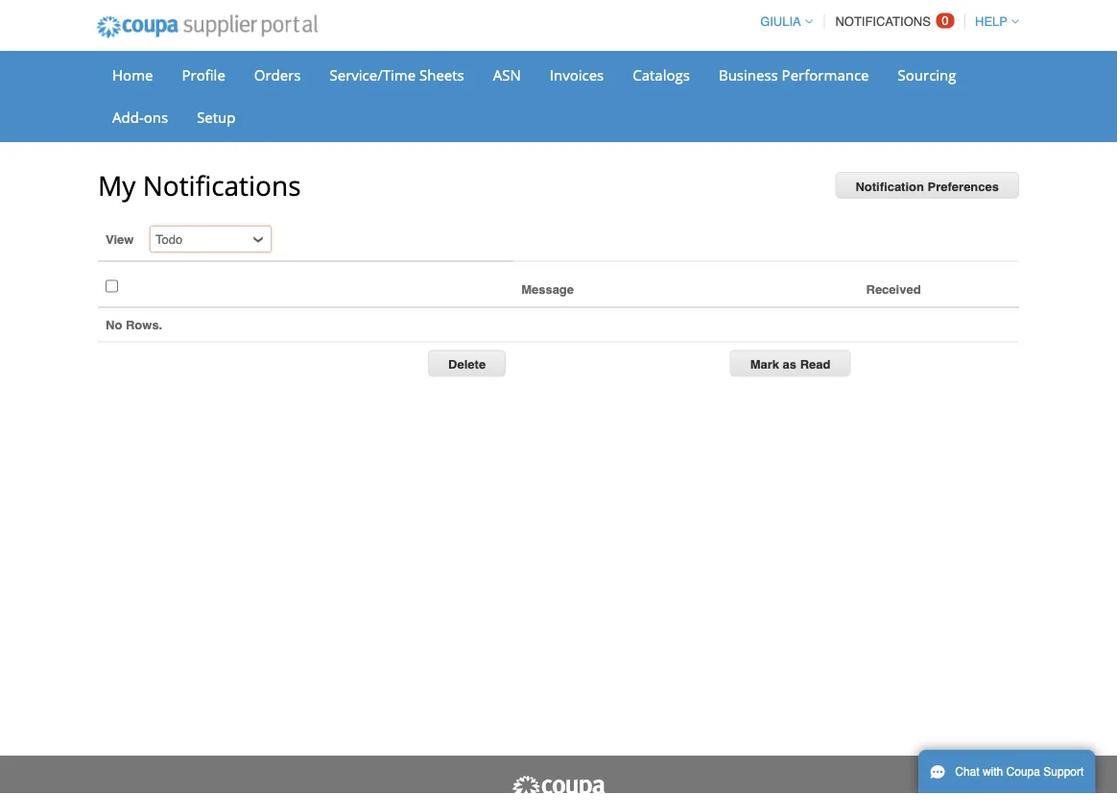 Task type: locate. For each thing, give the bounding box(es) containing it.
ons
[[144, 107, 168, 127]]

sheets
[[420, 65, 465, 85]]

notifications down setup link
[[143, 167, 301, 204]]

view
[[106, 232, 134, 246]]

home link
[[100, 60, 166, 89]]

1 vertical spatial coupa supplier portal image
[[511, 775, 607, 794]]

1 horizontal spatial notifications
[[836, 14, 931, 29]]

chat with coupa support button
[[919, 750, 1096, 794]]

preferences
[[928, 179, 1000, 194]]

received
[[867, 282, 921, 297]]

add-
[[112, 107, 144, 127]]

help link
[[967, 14, 1020, 29]]

asn link
[[481, 60, 534, 89]]

coupa
[[1007, 765, 1041, 779]]

business performance link
[[707, 60, 882, 89]]

as
[[783, 357, 797, 371]]

coupa supplier portal image
[[84, 3, 331, 51], [511, 775, 607, 794]]

notifications left 0
[[836, 14, 931, 29]]

orders link
[[242, 60, 314, 89]]

1 horizontal spatial coupa supplier portal image
[[511, 775, 607, 794]]

orders
[[254, 65, 301, 85]]

invoices link
[[538, 60, 617, 89]]

rows.
[[126, 317, 163, 332]]

service/time sheets link
[[317, 60, 477, 89]]

with
[[983, 765, 1004, 779]]

0
[[942, 13, 949, 28]]

catalogs
[[633, 65, 690, 85]]

profile link
[[169, 60, 238, 89]]

chat
[[956, 765, 980, 779]]

business
[[719, 65, 779, 85]]

service/time
[[330, 65, 416, 85]]

catalogs link
[[621, 60, 703, 89]]

0 vertical spatial notifications
[[836, 14, 931, 29]]

no rows.
[[106, 317, 163, 332]]

chat with coupa support
[[956, 765, 1085, 779]]

None checkbox
[[106, 274, 118, 299]]

delete button
[[428, 350, 506, 377]]

0 horizontal spatial coupa supplier portal image
[[84, 3, 331, 51]]

0 horizontal spatial notifications
[[143, 167, 301, 204]]

notification
[[856, 179, 925, 194]]

navigation
[[752, 3, 1020, 40]]

mark as read button
[[730, 350, 851, 377]]

notifications
[[836, 14, 931, 29], [143, 167, 301, 204]]

add-ons
[[112, 107, 168, 127]]



Task type: describe. For each thing, give the bounding box(es) containing it.
no
[[106, 317, 122, 332]]

invoices
[[550, 65, 604, 85]]

business performance
[[719, 65, 870, 85]]

my notifications
[[98, 167, 301, 204]]

giulia
[[761, 14, 802, 29]]

giulia link
[[752, 14, 813, 29]]

mark as read
[[751, 357, 831, 371]]

1 vertical spatial notifications
[[143, 167, 301, 204]]

notification preferences
[[856, 179, 1000, 194]]

home
[[112, 65, 153, 85]]

support
[[1044, 765, 1085, 779]]

mark
[[751, 357, 780, 371]]

asn
[[493, 65, 521, 85]]

help
[[976, 14, 1008, 29]]

my
[[98, 167, 136, 204]]

add-ons link
[[100, 103, 181, 132]]

profile
[[182, 65, 225, 85]]

service/time sheets
[[330, 65, 465, 85]]

notification preferences link
[[836, 172, 1020, 199]]

navigation containing notifications 0
[[752, 3, 1020, 40]]

sourcing link
[[886, 60, 969, 89]]

0 vertical spatial coupa supplier portal image
[[84, 3, 331, 51]]

sourcing
[[898, 65, 957, 85]]

performance
[[782, 65, 870, 85]]

setup link
[[184, 103, 248, 132]]

setup
[[197, 107, 236, 127]]

read
[[801, 357, 831, 371]]

notifications 0
[[836, 13, 949, 29]]

message
[[522, 282, 574, 297]]

delete
[[449, 357, 486, 371]]

notifications inside notifications 0
[[836, 14, 931, 29]]



Task type: vqa. For each thing, say whether or not it's contained in the screenshot.
Notifications in the Notifications 0
yes



